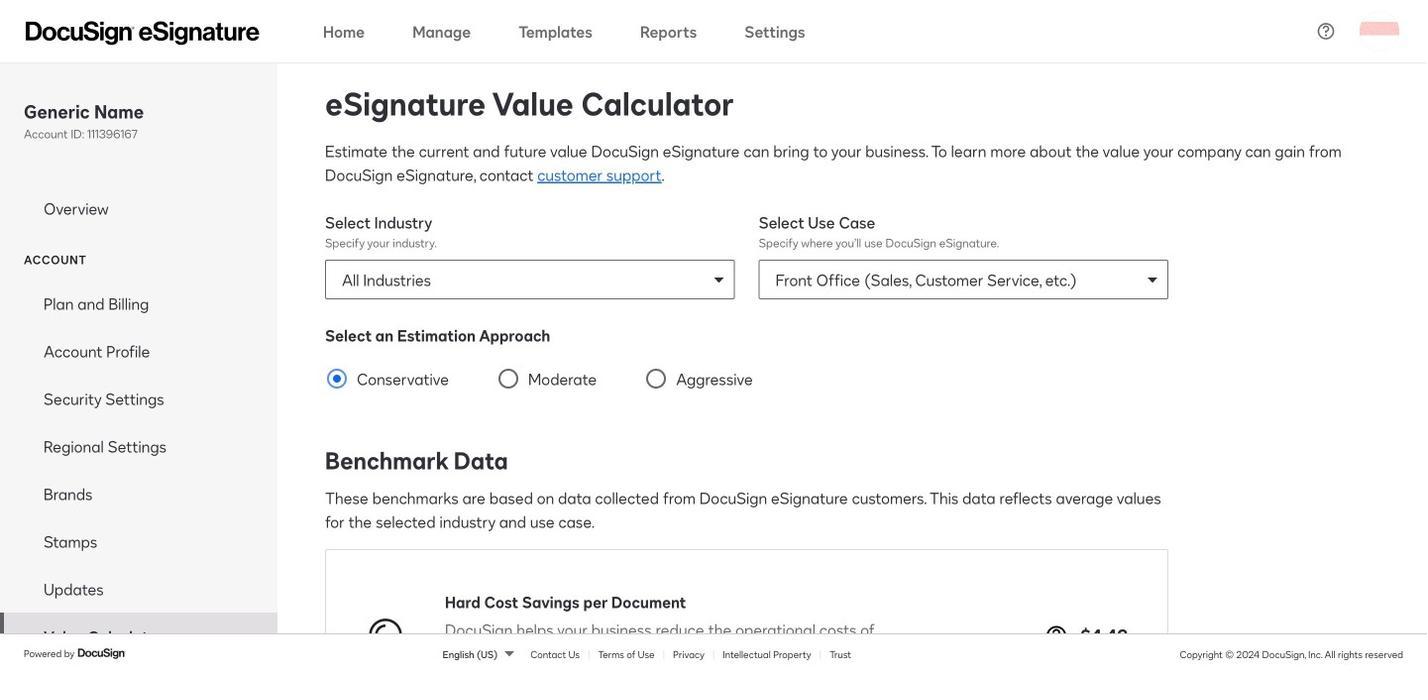 Task type: vqa. For each thing, say whether or not it's contained in the screenshot.
"Your uploaded profile image"
yes



Task type: locate. For each thing, give the bounding box(es) containing it.
docusign admin image
[[26, 21, 260, 45]]

docusign image
[[77, 646, 127, 661]]



Task type: describe. For each thing, give the bounding box(es) containing it.
hard cost savings per document image
[[366, 613, 405, 653]]

account element
[[0, 280, 278, 660]]

your uploaded profile image image
[[1360, 11, 1400, 51]]



